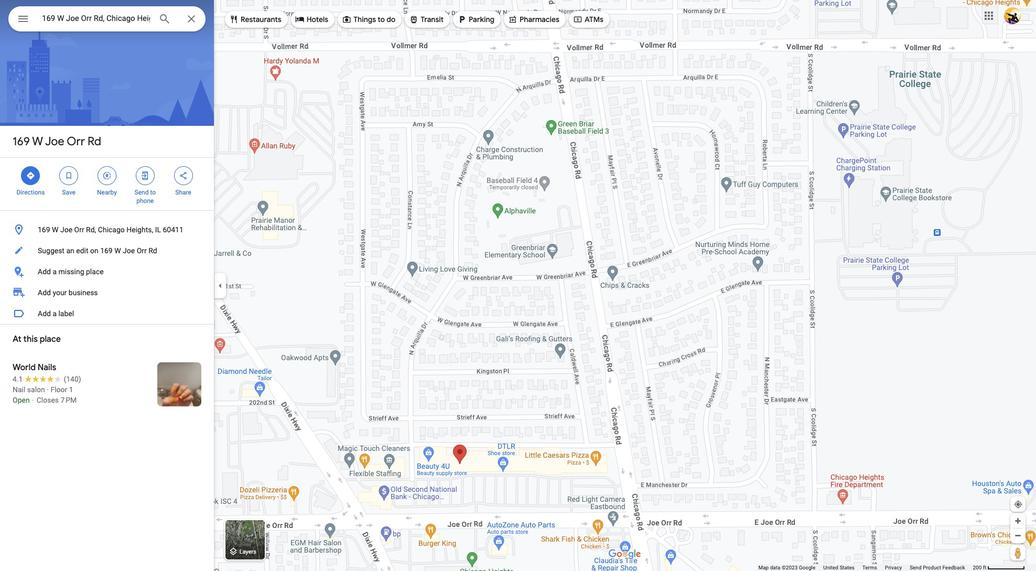 Task type: describe. For each thing, give the bounding box(es) containing it.
terms
[[863, 565, 877, 571]]

suggest an edit on 169 w joe orr rd button
[[0, 240, 214, 261]]

169 w joe orr rd, chicago heights, il 60411
[[38, 226, 183, 234]]

heights,
[[127, 226, 153, 234]]

joe for rd
[[45, 134, 64, 149]]

world
[[13, 362, 36, 373]]

world nails
[[13, 362, 56, 373]]

at
[[13, 334, 21, 345]]

privacy button
[[885, 564, 902, 571]]

privacy
[[885, 565, 902, 571]]

floor
[[51, 386, 67, 394]]

©2023
[[782, 565, 798, 571]]

feedback
[[943, 565, 965, 571]]

joe for rd,
[[60, 226, 72, 234]]

a for label
[[53, 309, 57, 318]]

7 pm
[[61, 396, 77, 404]]

states
[[840, 565, 855, 571]]

2 vertical spatial w
[[114, 247, 121, 255]]

to inside  things to do
[[378, 15, 385, 24]]

⋅
[[32, 396, 35, 404]]


[[102, 170, 112, 181]]

rd inside button
[[149, 247, 157, 255]]

terms button
[[863, 564, 877, 571]]

add your business
[[38, 288, 98, 297]]

169 inside suggest an edit on 169 w joe orr rd button
[[100, 247, 113, 255]]


[[573, 14, 583, 25]]

directions
[[17, 189, 45, 196]]

atms
[[585, 15, 604, 24]]

169 w joe orr rd
[[13, 134, 101, 149]]


[[409, 14, 419, 25]]

map data ©2023 google
[[759, 565, 816, 571]]

label
[[58, 309, 74, 318]]

map
[[759, 565, 769, 571]]

 atms
[[573, 14, 604, 25]]

 things to do
[[342, 14, 396, 25]]

show street view coverage image
[[1011, 545, 1026, 561]]

 button
[[8, 6, 38, 34]]

data
[[770, 565, 781, 571]]

a for missing
[[53, 268, 57, 276]]

zoom out image
[[1014, 532, 1022, 540]]

nearby
[[97, 189, 117, 196]]

 transit
[[409, 14, 444, 25]]

0 horizontal spatial rd
[[88, 134, 101, 149]]

 search field
[[8, 6, 206, 34]]

orr for rd,
[[74, 226, 84, 234]]

place inside button
[[86, 268, 104, 276]]

orr inside suggest an edit on 169 w joe orr rd button
[[137, 247, 147, 255]]

 hotels
[[295, 14, 328, 25]]


[[295, 14, 305, 25]]

united states
[[824, 565, 855, 571]]

add your business link
[[0, 282, 214, 303]]

salon
[[27, 386, 45, 394]]

169 for 169 w joe orr rd
[[13, 134, 30, 149]]

add for add a label
[[38, 309, 51, 318]]

business
[[69, 288, 98, 297]]

(140)
[[64, 375, 81, 383]]


[[179, 170, 188, 181]]

w for 169 w joe orr rd
[[32, 134, 43, 149]]

transit
[[421, 15, 444, 24]]

hotels
[[307, 15, 328, 24]]

things
[[354, 15, 376, 24]]

united states button
[[824, 564, 855, 571]]

google account: ben nelson  
(ben.nelson1980@gmail.com) image
[[1005, 7, 1021, 24]]

pharmacies
[[520, 15, 560, 24]]

closes
[[37, 396, 59, 404]]

parking
[[469, 15, 495, 24]]

suggest
[[38, 247, 64, 255]]

add a missing place
[[38, 268, 104, 276]]

169 for 169 w joe orr rd, chicago heights, il 60411
[[38, 226, 50, 234]]

4.1
[[13, 375, 23, 383]]


[[64, 170, 74, 181]]

missing
[[58, 268, 84, 276]]

google maps element
[[0, 0, 1036, 571]]

actions for 169 w joe orr rd region
[[0, 158, 214, 210]]

add for add your business
[[38, 288, 51, 297]]

to inside send to phone
[[150, 189, 156, 196]]

add a label button
[[0, 303, 214, 324]]


[[140, 170, 150, 181]]

send product feedback button
[[910, 564, 965, 571]]

collapse side panel image
[[215, 280, 226, 291]]

 parking
[[457, 14, 495, 25]]



Task type: vqa. For each thing, say whether or not it's contained in the screenshot.
Destination Versailles field
no



Task type: locate. For each thing, give the bounding box(es) containing it.
product
[[923, 565, 942, 571]]

on
[[90, 247, 98, 255]]

chicago
[[98, 226, 125, 234]]

169
[[13, 134, 30, 149], [38, 226, 50, 234], [100, 247, 113, 255]]

send to phone
[[135, 189, 156, 205]]

169 w joe orr rd, chicago heights, il 60411 button
[[0, 219, 214, 240]]


[[26, 170, 35, 181]]

0 vertical spatial send
[[135, 189, 149, 196]]

orr left rd,
[[74, 226, 84, 234]]

send for send to phone
[[135, 189, 149, 196]]

0 vertical spatial 169
[[13, 134, 30, 149]]

rd,
[[86, 226, 96, 234]]

2 vertical spatial joe
[[123, 247, 135, 255]]

0 vertical spatial rd
[[88, 134, 101, 149]]

ft
[[983, 565, 987, 571]]

restaurants
[[241, 15, 282, 24]]

nails
[[38, 362, 56, 373]]

2 vertical spatial orr
[[137, 247, 147, 255]]

send left product
[[910, 565, 922, 571]]

w
[[32, 134, 43, 149], [52, 226, 58, 234], [114, 247, 121, 255]]

1 vertical spatial to
[[150, 189, 156, 196]]

1 vertical spatial place
[[40, 334, 61, 345]]

1 vertical spatial add
[[38, 288, 51, 297]]

suggest an edit on 169 w joe orr rd
[[38, 247, 157, 255]]

0 vertical spatial w
[[32, 134, 43, 149]]

169 up the suggest
[[38, 226, 50, 234]]

3 add from the top
[[38, 309, 51, 318]]

1 vertical spatial rd
[[149, 247, 157, 255]]

show your location image
[[1014, 500, 1023, 509]]

to up 'phone'
[[150, 189, 156, 196]]

 pharmacies
[[508, 14, 560, 25]]

joe up 
[[45, 134, 64, 149]]


[[17, 12, 29, 26]]

1 vertical spatial w
[[52, 226, 58, 234]]

add inside add your business link
[[38, 288, 51, 297]]

2 horizontal spatial 169
[[100, 247, 113, 255]]

rd
[[88, 134, 101, 149], [149, 247, 157, 255]]

4.1 stars 140 reviews image
[[13, 374, 81, 384]]

rd up actions for 169 w joe orr rd region
[[88, 134, 101, 149]]

add
[[38, 268, 51, 276], [38, 288, 51, 297], [38, 309, 51, 318]]

do
[[387, 15, 396, 24]]

1 horizontal spatial rd
[[149, 247, 157, 255]]

1 vertical spatial send
[[910, 565, 922, 571]]

nail salon · floor 1 open ⋅ closes 7 pm
[[13, 386, 77, 404]]

to
[[378, 15, 385, 24], [150, 189, 156, 196]]

169 w joe orr rd main content
[[0, 0, 214, 571]]

1 horizontal spatial send
[[910, 565, 922, 571]]

0 horizontal spatial 169
[[13, 134, 30, 149]]

zoom in image
[[1014, 517, 1022, 525]]

200
[[973, 565, 982, 571]]

0 vertical spatial place
[[86, 268, 104, 276]]

a inside button
[[53, 268, 57, 276]]

phone
[[136, 197, 154, 205]]

add down the suggest
[[38, 268, 51, 276]]

169 up 
[[13, 134, 30, 149]]

share
[[175, 189, 191, 196]]

0 horizontal spatial place
[[40, 334, 61, 345]]

nail
[[13, 386, 25, 394]]

a
[[53, 268, 57, 276], [53, 309, 57, 318]]

0 vertical spatial orr
[[67, 134, 85, 149]]

your
[[53, 288, 67, 297]]

rd down 'il'
[[149, 247, 157, 255]]


[[508, 14, 518, 25]]

footer
[[759, 564, 973, 571]]

google
[[799, 565, 816, 571]]

200 ft
[[973, 565, 987, 571]]

1 vertical spatial joe
[[60, 226, 72, 234]]

add for add a missing place
[[38, 268, 51, 276]]

2 vertical spatial 169
[[100, 247, 113, 255]]

add left label
[[38, 309, 51, 318]]

0 horizontal spatial send
[[135, 189, 149, 196]]

add inside add a label button
[[38, 309, 51, 318]]

save
[[62, 189, 76, 196]]

to left do
[[378, 15, 385, 24]]

orr up 
[[67, 134, 85, 149]]

send inside send to phone
[[135, 189, 149, 196]]

at this place
[[13, 334, 61, 345]]

w up 
[[32, 134, 43, 149]]

1 vertical spatial 169
[[38, 226, 50, 234]]

send for send product feedback
[[910, 565, 922, 571]]

169 right on
[[100, 247, 113, 255]]

None field
[[42, 12, 150, 25]]

none field inside 169 w joe orr rd, chicago heights, il 60411 field
[[42, 12, 150, 25]]

1 horizontal spatial w
[[52, 226, 58, 234]]

joe down the heights,
[[123, 247, 135, 255]]

169 inside 169 w joe orr rd, chicago heights, il 60411 button
[[38, 226, 50, 234]]

il
[[155, 226, 161, 234]]

joe up an
[[60, 226, 72, 234]]

layers
[[240, 549, 256, 556]]

send product feedback
[[910, 565, 965, 571]]

orr inside 169 w joe orr rd, chicago heights, il 60411 button
[[74, 226, 84, 234]]

2 add from the top
[[38, 288, 51, 297]]

send inside button
[[910, 565, 922, 571]]

0 horizontal spatial to
[[150, 189, 156, 196]]

send up 'phone'
[[135, 189, 149, 196]]

a inside button
[[53, 309, 57, 318]]

place right the this
[[40, 334, 61, 345]]

0 vertical spatial a
[[53, 268, 57, 276]]


[[457, 14, 467, 25]]

add left your
[[38, 288, 51, 297]]

0 horizontal spatial w
[[32, 134, 43, 149]]

orr
[[67, 134, 85, 149], [74, 226, 84, 234], [137, 247, 147, 255]]

add a label
[[38, 309, 74, 318]]

united
[[824, 565, 839, 571]]

add inside add a missing place button
[[38, 268, 51, 276]]

1 horizontal spatial place
[[86, 268, 104, 276]]

footer containing map data ©2023 google
[[759, 564, 973, 571]]

200 ft button
[[973, 565, 1025, 571]]

 restaurants
[[229, 14, 282, 25]]

·
[[47, 386, 49, 394]]

1
[[69, 386, 73, 394]]

1 horizontal spatial 169
[[38, 226, 50, 234]]

2 a from the top
[[53, 309, 57, 318]]

footer inside google maps element
[[759, 564, 973, 571]]

this
[[23, 334, 38, 345]]

1 vertical spatial a
[[53, 309, 57, 318]]

0 vertical spatial add
[[38, 268, 51, 276]]

1 vertical spatial orr
[[74, 226, 84, 234]]

1 add from the top
[[38, 268, 51, 276]]


[[342, 14, 352, 25]]

a left missing
[[53, 268, 57, 276]]

orr for rd
[[67, 134, 85, 149]]

a left label
[[53, 309, 57, 318]]

169 W Joe Orr Rd, Chicago Heights, IL 60411 field
[[8, 6, 206, 31]]

orr down the heights,
[[137, 247, 147, 255]]

joe
[[45, 134, 64, 149], [60, 226, 72, 234], [123, 247, 135, 255]]

place down on
[[86, 268, 104, 276]]

open
[[13, 396, 30, 404]]

send
[[135, 189, 149, 196], [910, 565, 922, 571]]

0 vertical spatial to
[[378, 15, 385, 24]]

an
[[66, 247, 74, 255]]

60411
[[163, 226, 183, 234]]

place
[[86, 268, 104, 276], [40, 334, 61, 345]]

1 horizontal spatial to
[[378, 15, 385, 24]]

add a missing place button
[[0, 261, 214, 282]]

2 vertical spatial add
[[38, 309, 51, 318]]

w down chicago
[[114, 247, 121, 255]]

0 vertical spatial joe
[[45, 134, 64, 149]]

1 a from the top
[[53, 268, 57, 276]]

w for 169 w joe orr rd, chicago heights, il 60411
[[52, 226, 58, 234]]


[[229, 14, 239, 25]]

edit
[[76, 247, 88, 255]]

w up the suggest
[[52, 226, 58, 234]]

2 horizontal spatial w
[[114, 247, 121, 255]]



